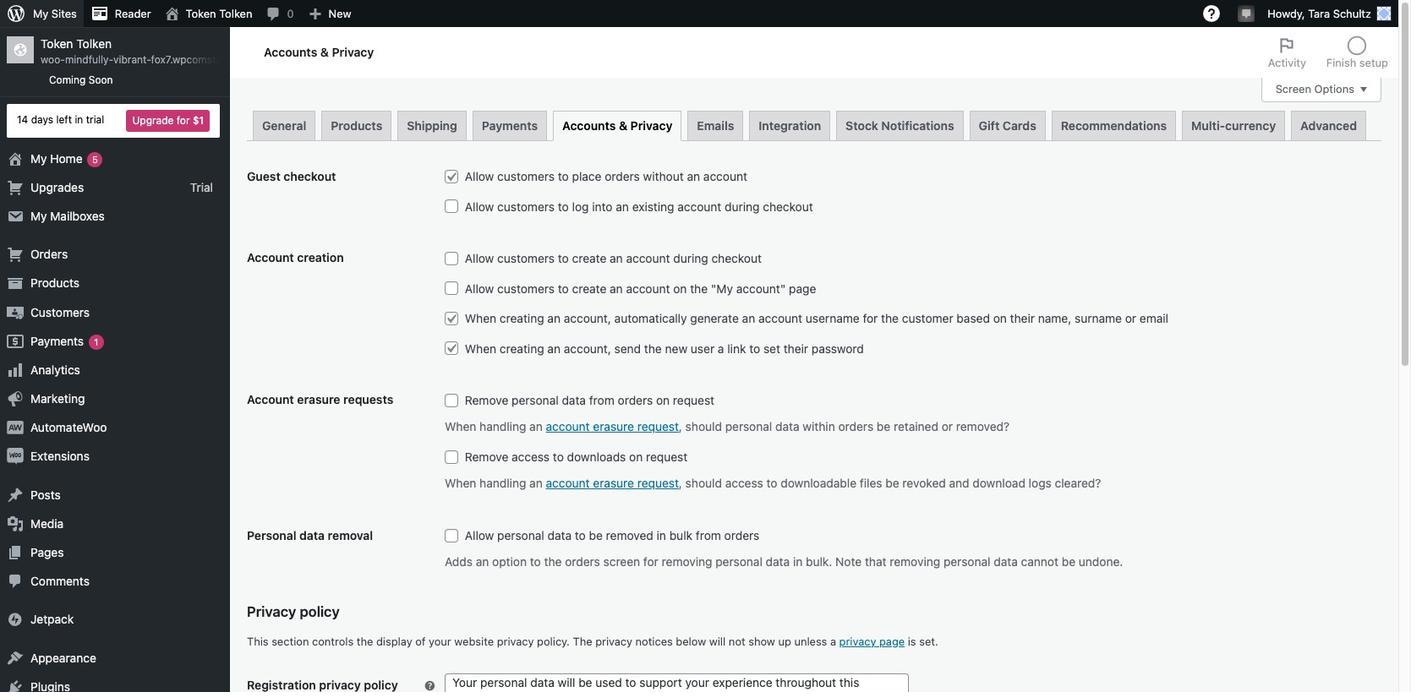 Task type: vqa. For each thing, say whether or not it's contained in the screenshot.
days
yes



Task type: describe. For each thing, give the bounding box(es) containing it.
undone.
[[1079, 555, 1123, 569]]

0 horizontal spatial page
[[789, 281, 816, 296]]

2 horizontal spatial privacy
[[631, 118, 673, 132]]

when handling an account erasure request , should access to downloadable files be revoked and download logs cleared?
[[445, 476, 1101, 490]]

new
[[665, 341, 688, 356]]

account up set
[[759, 311, 803, 326]]

1 vertical spatial for
[[863, 311, 878, 326]]

media link
[[0, 510, 230, 539]]

extensions link
[[0, 443, 230, 472]]

generate
[[690, 311, 739, 326]]

the
[[573, 635, 592, 648]]

request for when handling an account erasure request , should personal data within orders be retained or removed?
[[637, 419, 679, 434]]

0 vertical spatial products
[[331, 118, 382, 132]]

my for my mailboxes
[[30, 209, 47, 223]]

1 vertical spatial accounts & privacy
[[562, 118, 673, 132]]

pages link
[[0, 539, 230, 568]]

0 vertical spatial products link
[[322, 110, 392, 140]]

$1
[[193, 114, 204, 126]]

1 vertical spatial accounts
[[562, 118, 616, 132]]

unless
[[794, 635, 827, 648]]

adds an option to the orders screen for removing personal data in bulk. note that removing personal data cannot be undone.
[[445, 555, 1123, 569]]

2 vertical spatial for
[[643, 555, 659, 569]]

0 vertical spatial &
[[320, 44, 329, 59]]

guest checkout
[[247, 169, 336, 183]]

toolbar navigation
[[0, 0, 1399, 30]]

orders down allow personal data to be removed in bulk from orders at the bottom of the page
[[565, 555, 600, 569]]

email
[[1140, 311, 1169, 326]]

advanced
[[1301, 118, 1357, 132]]

website
[[454, 635, 494, 648]]

account erasure request link for from
[[546, 419, 679, 434]]

customers for allow customers to place orders without an account
[[497, 169, 555, 184]]

remove for access
[[465, 450, 509, 465]]

my sites link
[[0, 0, 84, 27]]

erasure for remove access to downloads on request
[[593, 476, 634, 490]]

to left log
[[558, 199, 569, 214]]

and
[[949, 476, 970, 490]]

that
[[865, 555, 887, 569]]

send
[[614, 341, 641, 356]]

surname
[[1075, 311, 1122, 326]]

account, for send
[[564, 341, 611, 356]]

notification image
[[1240, 6, 1253, 19]]

integration
[[759, 118, 821, 132]]

3 privacy from the left
[[839, 635, 876, 648]]

customers
[[30, 305, 90, 319]]

1 vertical spatial page
[[879, 635, 905, 648]]

coming
[[49, 74, 86, 86]]

0 horizontal spatial checkout
[[284, 169, 336, 183]]

display
[[376, 635, 412, 648]]

to left "removed"
[[575, 529, 586, 543]]

multi-currency link
[[1182, 110, 1286, 140]]

howdy,
[[1268, 7, 1305, 20]]

this
[[247, 635, 269, 648]]

reader link
[[84, 0, 158, 27]]

1 vertical spatial their
[[784, 341, 809, 356]]

in inside navigation
[[75, 113, 83, 126]]

allow for allow personal data to be removed in bulk from orders
[[465, 529, 494, 543]]

activity
[[1268, 56, 1306, 69]]

on left "my
[[673, 281, 687, 296]]

account up remove access to downloads on request
[[546, 419, 590, 434]]

privacy page link
[[839, 635, 905, 648]]

left
[[56, 113, 72, 126]]

data left bulk.
[[766, 555, 790, 569]]

option
[[492, 555, 527, 569]]

media
[[30, 517, 64, 531]]

0 vertical spatial a
[[718, 341, 724, 356]]

0 vertical spatial privacy
[[332, 44, 374, 59]]

new link
[[301, 0, 358, 27]]

stock notifications
[[846, 118, 954, 132]]

2 removing from the left
[[890, 555, 941, 569]]

personal left "cannot"
[[944, 555, 991, 569]]

, for , should access to downloadable files be revoked and download logs cleared?
[[679, 476, 682, 490]]

request up when handling an account erasure request , should personal data within orders be retained or removed?
[[673, 393, 715, 408]]

0 horizontal spatial from
[[589, 393, 615, 408]]

based
[[957, 311, 990, 326]]

token tolken link
[[158, 0, 259, 27]]

data left "removed"
[[548, 529, 572, 543]]

my mailboxes
[[30, 209, 105, 223]]

1 horizontal spatial from
[[696, 529, 721, 543]]

posts link
[[0, 481, 230, 510]]

account for account creation
[[247, 251, 294, 265]]

payments for payments 1
[[30, 334, 84, 348]]

your
[[429, 635, 451, 648]]

of
[[415, 635, 426, 648]]

tolken for token tolken
[[219, 7, 252, 20]]

to left downloads
[[553, 450, 564, 465]]

set
[[764, 341, 781, 356]]

soon
[[89, 74, 113, 86]]

account down remove access to downloads on request
[[546, 476, 590, 490]]

mindfully-
[[65, 53, 113, 66]]

the left new
[[644, 341, 662, 356]]

to left place at left top
[[558, 169, 569, 184]]

user
[[691, 341, 715, 356]]

the left customer
[[881, 311, 899, 326]]

customers for allow customers to create an account on the "my account" page
[[497, 281, 555, 296]]

home
[[50, 151, 83, 165]]

payments 1
[[30, 334, 98, 348]]

on right downloads
[[629, 450, 643, 465]]

Allow customers to create an account on the "My account" page checkbox
[[445, 282, 458, 295]]

mailboxes
[[50, 209, 105, 223]]

account erasure requests
[[247, 393, 393, 407]]

0 horizontal spatial privacy
[[247, 603, 296, 620]]

retained
[[894, 419, 939, 434]]

creation
[[297, 251, 344, 265]]

0 vertical spatial erasure
[[297, 393, 340, 407]]

currency
[[1226, 118, 1276, 132]]

request for remove access to downloads on request
[[646, 450, 688, 465]]

vibrant-
[[113, 53, 151, 66]]

0 link
[[259, 0, 301, 27]]

create for during
[[572, 251, 607, 266]]

allow customers to place orders without an account
[[462, 169, 748, 184]]

2 privacy from the left
[[595, 635, 633, 648]]

downloadable
[[781, 476, 857, 490]]

trial
[[190, 180, 213, 194]]

orders
[[30, 247, 68, 261]]

orders up adds an option to the orders screen for removing personal data in bulk. note that removing personal data cannot be undone.
[[724, 529, 760, 543]]

be left 'retained'
[[877, 419, 891, 434]]

When creating an account, automatically generate an account username for the customer based on their name, surname or email checkbox
[[445, 312, 458, 325]]

advanced link
[[1291, 110, 1367, 140]]

marketing link
[[0, 385, 230, 414]]

on down when creating an account, send the new user a link to set their password
[[656, 393, 670, 408]]

to down allow customers to create an account during checkout
[[558, 281, 569, 296]]

upgrade for $1 button
[[126, 110, 210, 132]]

0 horizontal spatial products link
[[0, 269, 230, 298]]

optionally add some text about your store privacy policy to show on account registration forms. image
[[423, 680, 436, 693]]

0 vertical spatial their
[[1010, 311, 1035, 326]]

1 vertical spatial or
[[942, 419, 953, 434]]

notifications
[[882, 118, 954, 132]]

1 horizontal spatial access
[[725, 476, 763, 490]]

on right the based
[[993, 311, 1007, 326]]

0 vertical spatial access
[[512, 450, 550, 465]]

analytics link
[[0, 356, 230, 385]]

to left set
[[749, 341, 760, 356]]

personal
[[247, 528, 296, 543]]

finish
[[1327, 56, 1357, 69]]

0 vertical spatial or
[[1125, 311, 1137, 326]]

data up remove access to downloads on request
[[562, 393, 586, 408]]

Allow personal data to be removed in bulk from orders checkbox
[[445, 529, 458, 543]]

be right files
[[886, 476, 899, 490]]

general link
[[253, 110, 316, 140]]

show
[[749, 635, 775, 648]]

products inside main menu navigation
[[30, 276, 80, 290]]

be left "removed"
[[589, 529, 603, 543]]

1
[[94, 336, 98, 347]]

token for token tolken woo-mindfully-vibrant-fox7.wpcomstaging.com coming soon
[[41, 36, 73, 51]]

payments for payments
[[482, 118, 538, 132]]

cleared?
[[1055, 476, 1101, 490]]

screen
[[603, 555, 640, 569]]

downloads
[[567, 450, 626, 465]]

orders link
[[0, 240, 230, 269]]

my for my sites
[[33, 7, 48, 20]]

automatewoo
[[30, 421, 107, 435]]

1 horizontal spatial in
[[657, 529, 666, 543]]

0 horizontal spatial during
[[673, 251, 708, 266]]

the right option
[[544, 555, 562, 569]]

multi-currency
[[1192, 118, 1276, 132]]

orders right the within
[[838, 419, 874, 434]]

remove access to downloads on request
[[462, 450, 688, 465]]

up
[[778, 635, 791, 648]]

account down emails link
[[703, 169, 748, 184]]

request for when handling an account erasure request , should access to downloadable files be revoked and download logs cleared?
[[637, 476, 679, 490]]

allow for allow customers to place orders without an account
[[465, 169, 494, 184]]

5
[[92, 154, 98, 165]]



Task type: locate. For each thing, give the bounding box(es) containing it.
erasure for remove personal data from orders on request
[[593, 419, 634, 434]]

new
[[329, 7, 351, 20]]

my sites
[[33, 7, 77, 20]]

request up bulk
[[637, 476, 679, 490]]

customers left log
[[497, 199, 555, 214]]

set.
[[919, 635, 938, 648]]

2 create from the top
[[572, 281, 607, 296]]

allow for allow customers to log into an existing account during checkout
[[465, 199, 494, 214]]

1 horizontal spatial token
[[186, 7, 216, 20]]

, for , should personal data within orders be retained or removed?
[[679, 419, 682, 434]]

setup
[[1360, 56, 1389, 69]]

my inside toolbar navigation
[[33, 7, 48, 20]]

data left the within
[[776, 419, 800, 434]]

2 handling from the top
[[480, 476, 526, 490]]

1 remove from the top
[[465, 393, 509, 408]]

when for when handling an account erasure request , should personal data within orders be retained or removed?
[[445, 419, 476, 434]]

their right set
[[784, 341, 809, 356]]

posts
[[30, 488, 61, 502]]

1 horizontal spatial accounts
[[562, 118, 616, 132]]

2 vertical spatial privacy
[[247, 603, 296, 620]]

account up "automatically"
[[626, 281, 670, 296]]

when for when handling an account erasure request , should access to downloadable files be revoked and download logs cleared?
[[445, 476, 476, 490]]

1 account, from the top
[[564, 311, 611, 326]]

create down log
[[572, 251, 607, 266]]

from up downloads
[[589, 393, 615, 408]]

creating for when creating an account, send the new user a link to set their password
[[500, 341, 544, 356]]

to up allow customers to create an account on the "my account" page
[[558, 251, 569, 266]]

privacy left policy.
[[497, 635, 534, 648]]

token for token tolken
[[186, 7, 216, 20]]

0 horizontal spatial removing
[[662, 555, 712, 569]]

to
[[558, 169, 569, 184], [558, 199, 569, 214], [558, 251, 569, 266], [558, 281, 569, 296], [749, 341, 760, 356], [553, 450, 564, 465], [767, 476, 778, 490], [575, 529, 586, 543], [530, 555, 541, 569]]

4 allow from the top
[[465, 281, 494, 296]]

jetpack
[[30, 613, 74, 627]]

2 remove from the top
[[465, 450, 509, 465]]

checkout down 'integration' link
[[763, 199, 813, 214]]

0 vertical spatial accounts & privacy
[[264, 44, 374, 59]]

accounts down 0
[[264, 44, 317, 59]]

shipping
[[407, 118, 457, 132]]

privacy down the new
[[332, 44, 374, 59]]

my down upgrades
[[30, 209, 47, 223]]

2 account erasure request link from the top
[[546, 476, 679, 490]]

2 , from the top
[[679, 476, 682, 490]]

2 customers from the top
[[497, 199, 555, 214]]

1 vertical spatial handling
[[480, 476, 526, 490]]

When creating an account, send the new user a link to set their password checkbox
[[445, 342, 458, 355]]

page up when creating an account, automatically generate an account username for the customer based on their name, surname or email on the top of page
[[789, 281, 816, 296]]

remove right remove personal data from orders on request option
[[465, 393, 509, 408]]

tab list containing activity
[[1258, 27, 1399, 78]]

0 horizontal spatial a
[[718, 341, 724, 356]]

1 vertical spatial creating
[[500, 341, 544, 356]]

customer
[[902, 311, 954, 326]]

or right 'retained'
[[942, 419, 953, 434]]

the left "my
[[690, 281, 708, 296]]

handling down remove access to downloads on request
[[480, 476, 526, 490]]

personal up option
[[497, 529, 544, 543]]

appearance link
[[0, 644, 230, 673]]

0 horizontal spatial accounts
[[264, 44, 317, 59]]

not
[[729, 635, 746, 648]]

1 horizontal spatial during
[[725, 199, 760, 214]]

0 horizontal spatial tolken
[[76, 36, 112, 51]]

1 removing from the left
[[662, 555, 712, 569]]

gift cards link
[[970, 110, 1046, 140]]

token tolken woo-mindfully-vibrant-fox7.wpcomstaging.com coming soon
[[41, 36, 266, 86]]

1 vertical spatial products link
[[0, 269, 230, 298]]

in left bulk
[[657, 529, 666, 543]]

2 account, from the top
[[564, 341, 611, 356]]

0
[[287, 7, 294, 20]]

when down remove personal data from orders on request option
[[445, 419, 476, 434]]

2 horizontal spatial in
[[793, 555, 803, 569]]

jetpack link
[[0, 606, 230, 635]]

personal up remove access to downloads on request
[[512, 393, 559, 408]]

1 horizontal spatial privacy
[[332, 44, 374, 59]]

account, down allow customers to create an account on the "my account" page
[[564, 311, 611, 326]]

accounts & privacy down new link
[[264, 44, 374, 59]]

removal
[[328, 528, 373, 543]]

1 horizontal spatial accounts & privacy
[[562, 118, 673, 132]]

screen
[[1276, 82, 1312, 96]]

personal data removal
[[247, 528, 373, 543]]

to left downloadable
[[767, 476, 778, 490]]

woo-
[[41, 53, 65, 66]]

allow right allow customers to log into an existing account during checkout option at the left top of the page
[[465, 199, 494, 214]]

stock notifications link
[[836, 110, 964, 140]]

account, for automatically
[[564, 311, 611, 326]]

revoked
[[903, 476, 946, 490]]

create down allow customers to create an account during checkout
[[572, 281, 607, 296]]

a left link
[[718, 341, 724, 356]]

when right 'when creating an account, send the new user a link to set their password' option at the left
[[465, 341, 497, 356]]

0 horizontal spatial for
[[177, 114, 190, 126]]

1 account from the top
[[247, 251, 294, 265]]

0 vertical spatial my
[[33, 7, 48, 20]]

allow right allow personal data to be removed in bulk from orders checkbox
[[465, 529, 494, 543]]

accounts
[[264, 44, 317, 59], [562, 118, 616, 132]]

notices
[[636, 635, 673, 648]]

access left downloads
[[512, 450, 550, 465]]

2 account from the top
[[247, 393, 294, 407]]

1 vertical spatial account,
[[564, 341, 611, 356]]

page left "is"
[[879, 635, 905, 648]]

or left 'email'
[[1125, 311, 1137, 326]]

1 horizontal spatial page
[[879, 635, 905, 648]]

2 allow from the top
[[465, 199, 494, 214]]

allow customers to create an account during checkout
[[462, 251, 762, 266]]

0 horizontal spatial token
[[41, 36, 73, 51]]

bulk.
[[806, 555, 832, 569]]

accounts up place at left top
[[562, 118, 616, 132]]

fox7.wpcomstaging.com
[[151, 53, 266, 66]]

recommendations
[[1061, 118, 1167, 132]]

1 allow from the top
[[465, 169, 494, 184]]

my for my home 5
[[30, 151, 47, 165]]

automatewoo link
[[0, 414, 230, 443]]

the left display
[[357, 635, 373, 648]]

without
[[643, 169, 684, 184]]

0 horizontal spatial products
[[30, 276, 80, 290]]

account for account erasure requests
[[247, 393, 294, 407]]

removing right that at the bottom of the page
[[890, 555, 941, 569]]

0 vertical spatial during
[[725, 199, 760, 214]]

removed
[[606, 529, 654, 543]]

1 vertical spatial from
[[696, 529, 721, 543]]

token inside toolbar navigation
[[186, 7, 216, 20]]

1 vertical spatial checkout
[[763, 199, 813, 214]]

2 should from the top
[[686, 476, 722, 490]]

multi-
[[1192, 118, 1226, 132]]

orders up allow customers to log into an existing account during checkout
[[605, 169, 640, 184]]

in left bulk.
[[793, 555, 803, 569]]

remove right remove access to downloads on request checkbox
[[465, 450, 509, 465]]

handling for personal
[[480, 419, 526, 434]]

Allow customers to place orders without an account checkbox
[[445, 170, 458, 183]]

privacy up without
[[631, 118, 673, 132]]

1 handling from the top
[[480, 419, 526, 434]]

1 creating from the top
[[500, 311, 544, 326]]

privacy right "the"
[[595, 635, 633, 648]]

be right "cannot"
[[1062, 555, 1076, 569]]

1 vertical spatial access
[[725, 476, 763, 490]]

0 vertical spatial tolken
[[219, 7, 252, 20]]

1 vertical spatial tolken
[[76, 36, 112, 51]]

general
[[262, 118, 306, 132]]

1 vertical spatial token
[[41, 36, 73, 51]]

products up customers
[[30, 276, 80, 290]]

tolken inside "token tolken" link
[[219, 7, 252, 20]]

files
[[860, 476, 882, 490]]

handling for access
[[480, 476, 526, 490]]

3 customers from the top
[[497, 251, 555, 266]]

allow right allow customers to place orders without an account option
[[465, 169, 494, 184]]

account erasure request link for downloads
[[546, 476, 679, 490]]

cards
[[1003, 118, 1037, 132]]

0 horizontal spatial access
[[512, 450, 550, 465]]

1 horizontal spatial for
[[643, 555, 659, 569]]

pages
[[30, 545, 64, 560]]

note
[[836, 555, 862, 569]]

from right bulk
[[696, 529, 721, 543]]

when for when creating an account, automatically generate an account username for the customer based on their name, surname or email
[[465, 311, 497, 326]]

customers for allow customers to log into an existing account during checkout
[[497, 199, 555, 214]]

0 horizontal spatial their
[[784, 341, 809, 356]]

customers down payments link
[[497, 169, 555, 184]]

0 vertical spatial creating
[[500, 311, 544, 326]]

1 vertical spatial during
[[673, 251, 708, 266]]

0 vertical spatial account,
[[564, 311, 611, 326]]

stock
[[846, 118, 879, 132]]

payments right shipping
[[482, 118, 538, 132]]

0 vertical spatial page
[[789, 281, 816, 296]]

4 customers from the top
[[497, 281, 555, 296]]

1 vertical spatial payments
[[30, 334, 84, 348]]

allow customers to create an account on the "my account" page
[[462, 281, 816, 296]]

1 privacy from the left
[[497, 635, 534, 648]]

Remove access to downloads on request checkbox
[[445, 450, 458, 464]]

tara
[[1308, 7, 1330, 20]]

1 vertical spatial &
[[619, 118, 628, 132]]

orders down send
[[618, 393, 653, 408]]

products right general link
[[331, 118, 382, 132]]

options
[[1315, 82, 1355, 96]]

,
[[679, 419, 682, 434], [679, 476, 682, 490]]

account erasure request link up downloads
[[546, 419, 679, 434]]

creating right 'when creating an account, send the new user a link to set their password' option at the left
[[500, 341, 544, 356]]

3 allow from the top
[[465, 251, 494, 266]]

account, left send
[[564, 341, 611, 356]]

creating right when creating an account, automatically generate an account username for the customer based on their name, surname or email checkbox
[[500, 311, 544, 326]]

5 allow from the top
[[465, 529, 494, 543]]

a
[[718, 341, 724, 356], [830, 635, 836, 648]]

0 vertical spatial accounts
[[264, 44, 317, 59]]

account up allow customers to create an account on the "my account" page
[[626, 251, 670, 266]]

should for personal
[[686, 419, 722, 434]]

0 horizontal spatial or
[[942, 419, 953, 434]]

request
[[673, 393, 715, 408], [637, 419, 679, 434], [646, 450, 688, 465], [637, 476, 679, 490]]

Allow customers to create an account during checkout checkbox
[[445, 252, 458, 265]]

1 horizontal spatial payments
[[482, 118, 538, 132]]

tolken inside token tolken woo-mindfully-vibrant-fox7.wpcomstaging.com coming soon
[[76, 36, 112, 51]]

create for on
[[572, 281, 607, 296]]

below
[[676, 635, 706, 648]]

cannot
[[1021, 555, 1059, 569]]

2 vertical spatial my
[[30, 209, 47, 223]]

access
[[512, 450, 550, 465], [725, 476, 763, 490]]

1 vertical spatial a
[[830, 635, 836, 648]]

password
[[812, 341, 864, 356]]

erasure down downloads
[[593, 476, 634, 490]]

emails
[[697, 118, 734, 132]]

for inside button
[[177, 114, 190, 126]]

on
[[673, 281, 687, 296], [993, 311, 1007, 326], [656, 393, 670, 408], [629, 450, 643, 465]]

will
[[709, 635, 726, 648]]

1 vertical spatial create
[[572, 281, 607, 296]]

1 vertical spatial should
[[686, 476, 722, 490]]

erasure
[[297, 393, 340, 407], [593, 419, 634, 434], [593, 476, 634, 490]]

2 horizontal spatial for
[[863, 311, 878, 326]]

personal up 'when handling an account erasure request , should access to downloadable files be revoked and download logs cleared?' on the bottom of the page
[[725, 419, 772, 434]]

1 vertical spatial remove
[[465, 450, 509, 465]]

tolken left 0 link
[[219, 7, 252, 20]]

1 horizontal spatial &
[[619, 118, 628, 132]]

during
[[725, 199, 760, 214], [673, 251, 708, 266]]

policy.
[[537, 635, 570, 648]]

when for when creating an account, send the new user a link to set their password
[[465, 341, 497, 356]]

, up bulk
[[679, 476, 682, 490]]

a right unless
[[830, 635, 836, 648]]

gift cards
[[979, 118, 1037, 132]]

privacy right unless
[[839, 635, 876, 648]]

privacy policy
[[247, 603, 340, 620]]

should down 'user'
[[686, 419, 722, 434]]

0 vertical spatial create
[[572, 251, 607, 266]]

2 horizontal spatial checkout
[[763, 199, 813, 214]]

0 vertical spatial ,
[[679, 419, 682, 434]]

products link right general link
[[322, 110, 392, 140]]

1 vertical spatial account
[[247, 393, 294, 407]]

0 horizontal spatial &
[[320, 44, 329, 59]]

removing down bulk
[[662, 555, 712, 569]]

payments up analytics
[[30, 334, 84, 348]]

remove for personal
[[465, 393, 509, 408]]

should up bulk
[[686, 476, 722, 490]]

1 , from the top
[[679, 419, 682, 434]]

logs
[[1029, 476, 1052, 490]]

howdy, tara schultz
[[1268, 7, 1372, 20]]

2 vertical spatial checkout
[[712, 251, 762, 266]]

0 vertical spatial for
[[177, 114, 190, 126]]

tab list
[[1258, 27, 1399, 78]]

1 horizontal spatial privacy
[[595, 635, 633, 648]]

personal up the 'not'
[[716, 555, 763, 569]]

to right option
[[530, 555, 541, 569]]

account erasure request link down downloads
[[546, 476, 679, 490]]

1 vertical spatial ,
[[679, 476, 682, 490]]

when handling an account erasure request , should personal data within orders be retained or removed?
[[445, 419, 1010, 434]]

0 horizontal spatial payments
[[30, 334, 84, 348]]

shipping link
[[398, 110, 467, 140]]

checkout up "my
[[712, 251, 762, 266]]

should for access
[[686, 476, 722, 490]]

1 horizontal spatial a
[[830, 635, 836, 648]]

0 vertical spatial from
[[589, 393, 615, 408]]

1 vertical spatial account erasure request link
[[546, 476, 679, 490]]

0 vertical spatial in
[[75, 113, 83, 126]]

token up woo-
[[41, 36, 73, 51]]

allow for allow customers to create an account during checkout
[[465, 251, 494, 266]]

activity button
[[1258, 27, 1317, 78]]

token
[[186, 7, 216, 20], [41, 36, 73, 51]]

my left home
[[30, 151, 47, 165]]

upgrade for $1
[[132, 114, 204, 126]]

products link up 1
[[0, 269, 230, 298]]

1 account erasure request link from the top
[[546, 419, 679, 434]]

account creation
[[247, 251, 344, 265]]

1 horizontal spatial or
[[1125, 311, 1137, 326]]

creating for when creating an account, automatically generate an account username for the customer based on their name, surname or email
[[500, 311, 544, 326]]

link
[[728, 341, 746, 356]]

Remove personal data from orders on request checkbox
[[445, 394, 458, 407]]

1 horizontal spatial products
[[331, 118, 382, 132]]

0 horizontal spatial accounts & privacy
[[264, 44, 374, 59]]

customers link
[[0, 298, 230, 327]]

screen options
[[1276, 82, 1355, 96]]

1 vertical spatial products
[[30, 276, 80, 290]]

customers right allow customers to create an account during checkout option
[[497, 251, 555, 266]]

token inside token tolken woo-mindfully-vibrant-fox7.wpcomstaging.com coming soon
[[41, 36, 73, 51]]

0 vertical spatial account
[[247, 251, 294, 265]]

1 vertical spatial privacy
[[631, 118, 673, 132]]

0 vertical spatial payments
[[482, 118, 538, 132]]

1 should from the top
[[686, 419, 722, 434]]

0 horizontal spatial privacy
[[497, 635, 534, 648]]

1 create from the top
[[572, 251, 607, 266]]

Allow customers to log into an existing account during checkout checkbox
[[445, 200, 458, 213]]

customers right allow customers to create an account on the "my account" page checkbox
[[497, 281, 555, 296]]

allow for allow customers to create an account on the "my account" page
[[465, 281, 494, 296]]

in right left
[[75, 113, 83, 126]]

0 vertical spatial handling
[[480, 419, 526, 434]]

checkout
[[284, 169, 336, 183], [763, 199, 813, 214], [712, 251, 762, 266]]

data left "cannot"
[[994, 555, 1018, 569]]

1 vertical spatial in
[[657, 529, 666, 543]]

bulk
[[670, 529, 693, 543]]

2 creating from the top
[[500, 341, 544, 356]]

products
[[331, 118, 382, 132], [30, 276, 80, 290]]

data left removal
[[299, 528, 325, 543]]

0 vertical spatial remove
[[465, 393, 509, 408]]

schultz
[[1333, 7, 1372, 20]]

& up allow customers to place orders without an account
[[619, 118, 628, 132]]

token up fox7.wpcomstaging.com
[[186, 7, 216, 20]]

account right existing
[[678, 199, 722, 214]]

account erasure request link
[[546, 419, 679, 434], [546, 476, 679, 490]]

1 horizontal spatial their
[[1010, 311, 1035, 326]]

1 vertical spatial my
[[30, 151, 47, 165]]

1 horizontal spatial removing
[[890, 555, 941, 569]]

allow customers to log into an existing account during checkout
[[462, 199, 813, 214]]

, down new
[[679, 419, 682, 434]]

erasure up downloads
[[593, 419, 634, 434]]

1 customers from the top
[[497, 169, 555, 184]]

handling up remove access to downloads on request
[[480, 419, 526, 434]]

1 horizontal spatial checkout
[[712, 251, 762, 266]]

2 vertical spatial erasure
[[593, 476, 634, 490]]

main menu navigation
[[0, 27, 266, 693]]

tolken for token tolken woo-mindfully-vibrant-fox7.wpcomstaging.com coming soon
[[76, 36, 112, 51]]

customers for allow customers to create an account during checkout
[[497, 251, 555, 266]]

0 vertical spatial should
[[686, 419, 722, 434]]

payments inside main menu navigation
[[30, 334, 84, 348]]

in
[[75, 113, 83, 126], [657, 529, 666, 543], [793, 555, 803, 569]]



